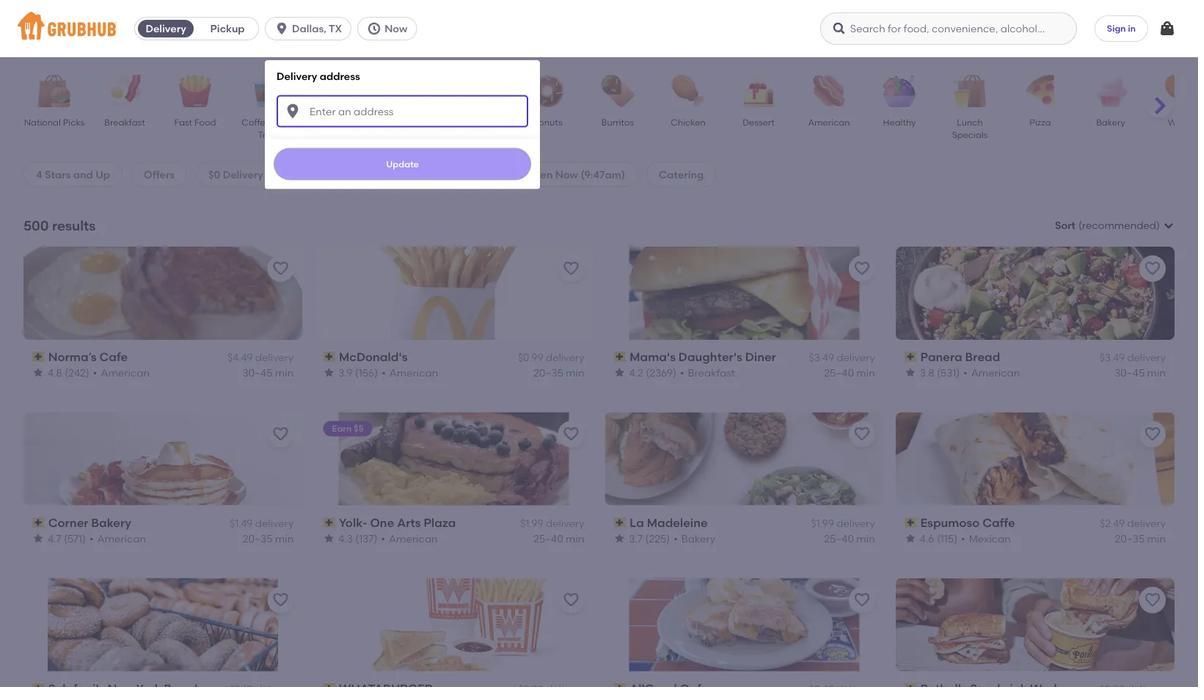 Task type: describe. For each thing, give the bounding box(es) containing it.
3.8 (531)
[[920, 366, 960, 379]]

pickup
[[210, 22, 245, 35]]

4.2
[[629, 366, 644, 379]]

delivery for norma's cafe
[[255, 351, 294, 364]]

national picks
[[24, 117, 85, 127]]

star icon image for corner bakery
[[32, 532, 44, 544]]

3.8
[[920, 366, 935, 379]]

$3.49 delivery for panera bread
[[1100, 351, 1166, 364]]

dallas, tx
[[292, 22, 342, 35]]

star icon image for espumoso caffe
[[905, 532, 917, 544]]

daughter's
[[679, 350, 743, 364]]

• for norma's cafe
[[93, 366, 97, 379]]

corner bakery
[[48, 515, 131, 530]]

healthy
[[883, 117, 916, 127]]

grubhub+
[[441, 168, 491, 180]]

lunch specials
[[953, 117, 988, 140]]

20–35 for mcdonald's
[[534, 366, 564, 379]]

delivery for mama's daughter's diner
[[837, 351, 876, 364]]

delivery address
[[277, 70, 360, 82]]

stars
[[45, 168, 71, 180]]

bakery for corner bakery
[[91, 515, 131, 530]]

fast food image
[[170, 75, 221, 107]]

plaza
[[424, 515, 456, 530]]

2 vertical spatial delivery
[[223, 168, 263, 180]]

(531)
[[937, 366, 960, 379]]

• for espumoso caffe
[[962, 532, 966, 544]]

lunch specials image
[[945, 75, 996, 107]]

picks
[[63, 117, 85, 127]]

espumoso
[[921, 515, 980, 530]]

$0
[[209, 168, 220, 180]]

la madeleine
[[630, 515, 708, 530]]

american for corner bakery
[[97, 532, 146, 544]]

diner
[[746, 350, 776, 364]]

main navigation navigation
[[0, 0, 1199, 687]]

(225)
[[646, 532, 670, 544]]

• american for yolk- one arts plaza
[[381, 532, 438, 544]]

star icon image for panera bread
[[905, 367, 917, 378]]

coffee
[[242, 117, 271, 127]]

delivery for mcdonald's
[[546, 351, 585, 364]]

25–40 for arts
[[534, 532, 564, 544]]

bread
[[966, 350, 1001, 364]]

delivery for delivery
[[146, 22, 186, 35]]

(2369)
[[646, 366, 677, 379]]

subscription pass image for panera bread
[[905, 352, 918, 362]]

save this restaurant image for espumoso caffe
[[1144, 426, 1162, 443]]

30 minutes or less
[[297, 168, 389, 180]]

now button
[[358, 17, 423, 40]]

mama's daughter's diner
[[630, 350, 776, 364]]

up
[[96, 168, 110, 180]]

svg image inside dallas, tx button
[[275, 21, 289, 36]]

specials
[[953, 129, 988, 140]]

update
[[386, 159, 419, 169]]

svg image right the coffee
[[284, 102, 302, 120]]

25–40 min for arts
[[534, 532, 585, 544]]

• for la madeleine
[[674, 532, 678, 544]]

subscription pass image for mcdonald's
[[323, 352, 336, 362]]

national
[[24, 117, 61, 127]]

star icon image for la madeleine
[[614, 532, 626, 544]]

fast food
[[174, 117, 216, 127]]

svg image right the in
[[1159, 20, 1177, 37]]

food
[[195, 117, 216, 127]]

$4.49 delivery
[[228, 351, 294, 364]]

• bakery
[[674, 532, 716, 544]]

hamburgers
[[450, 117, 504, 127]]

sign in button
[[1095, 15, 1149, 42]]

30–45 for norma's cafe
[[243, 366, 273, 379]]

1 horizontal spatial mexican
[[969, 532, 1011, 544]]

min for mama's daughter's diner
[[857, 366, 876, 379]]

results
[[52, 217, 96, 233]]

25–40 min for diner
[[824, 366, 876, 379]]

chicken
[[671, 117, 706, 127]]

sign
[[1108, 23, 1126, 34]]

$0.99 delivery
[[518, 351, 585, 364]]

american down american image
[[809, 117, 850, 127]]

update button
[[274, 148, 532, 180]]

earn
[[332, 423, 352, 434]]

20–35 min for mcdonald's
[[534, 366, 585, 379]]

delivery for panera bread
[[1128, 351, 1166, 364]]

20–35 min for espumoso caffe
[[1115, 532, 1166, 544]]

madeleine
[[647, 515, 708, 530]]

svg image
[[832, 21, 847, 36]]

corner
[[48, 515, 88, 530]]

1 vertical spatial now
[[555, 168, 578, 180]]

hamburgers image
[[451, 75, 503, 107]]

$2.49
[[1100, 517, 1125, 530]]

panera bread
[[921, 350, 1001, 364]]

fast
[[174, 117, 192, 127]]

la
[[630, 515, 644, 530]]

500 results
[[23, 217, 96, 233]]

min for corner bakery
[[275, 532, 294, 544]]

pizza
[[1030, 117, 1052, 127]]

25–40 for diner
[[824, 366, 854, 379]]

$1.99 delivery for la madeleine
[[811, 517, 876, 530]]

american for panera bread
[[972, 366, 1020, 379]]

offers
[[144, 168, 175, 180]]

sign in
[[1108, 23, 1136, 34]]

delivery button
[[135, 17, 197, 40]]

$2.49 delivery
[[1100, 517, 1166, 530]]

star icon image for mcdonald's
[[323, 367, 335, 378]]

star icon image for mama's daughter's diner
[[614, 367, 626, 378]]

caffe
[[983, 515, 1016, 530]]

min for espumoso caffe
[[1148, 532, 1166, 544]]

burritos
[[602, 117, 634, 127]]

tx
[[329, 22, 342, 35]]

$1.99 delivery for yolk- one arts plaza
[[521, 517, 585, 530]]

4 stars and up
[[36, 168, 110, 180]]

0 horizontal spatial mexican
[[318, 117, 354, 127]]

$1.49
[[230, 517, 253, 530]]

0 vertical spatial bakery
[[1097, 117, 1126, 127]]

cafe
[[99, 350, 128, 364]]

or
[[354, 168, 365, 180]]

less
[[367, 168, 389, 180]]

earn $5
[[332, 423, 364, 434]]

4
[[36, 168, 42, 180]]

norma's
[[48, 350, 97, 364]]

500
[[23, 217, 49, 233]]

(9:47am)
[[581, 168, 625, 180]]

bakery for • bakery
[[682, 532, 716, 544]]

delivery for corner bakery
[[255, 517, 294, 530]]



Task type: locate. For each thing, give the bounding box(es) containing it.
0 horizontal spatial and
[[73, 168, 93, 180]]

20–35 min down $0.99 delivery
[[534, 366, 585, 379]]

pickup button
[[197, 17, 258, 40]]

0 vertical spatial now
[[385, 22, 408, 35]]

2 $1.99 delivery from the left
[[811, 517, 876, 530]]

and up "tea"
[[273, 117, 290, 127]]

american
[[809, 117, 850, 127], [101, 366, 150, 379], [390, 366, 438, 379], [972, 366, 1020, 379], [97, 532, 146, 544], [389, 532, 438, 544]]

delivery for yolk- one arts plaza
[[546, 517, 585, 530]]

save this restaurant image
[[272, 260, 289, 277], [563, 260, 580, 277], [854, 260, 871, 277], [272, 426, 289, 443], [563, 426, 580, 443], [854, 591, 871, 609], [1144, 591, 1162, 609]]

svg image left dallas,
[[275, 21, 289, 36]]

subscription pass image for norma's cafe
[[32, 352, 45, 362]]

0 vertical spatial delivery
[[146, 22, 186, 35]]

subscription pass image
[[32, 352, 45, 362], [323, 352, 336, 362], [614, 352, 627, 362], [905, 352, 918, 362], [323, 517, 336, 528], [905, 517, 918, 528], [323, 683, 336, 687], [905, 683, 918, 687]]

american for norma's cafe
[[101, 366, 150, 379]]

mexican image
[[310, 75, 362, 107]]

grubhub plus flag logo image
[[423, 168, 438, 180]]

• down panera bread
[[964, 366, 968, 379]]

one
[[370, 515, 394, 530]]

0 horizontal spatial 20–35
[[243, 532, 273, 544]]

1 $3.49 from the left
[[809, 351, 834, 364]]

• for panera bread
[[964, 366, 968, 379]]

0 vertical spatial and
[[273, 117, 290, 127]]

star icon image for yolk- one arts plaza
[[323, 532, 335, 544]]

catering
[[659, 168, 704, 180]]

20–35 for corner bakery
[[243, 532, 273, 544]]

min for norma's cafe
[[275, 366, 294, 379]]

delivery left address
[[277, 70, 317, 82]]

• down norma's cafe
[[93, 366, 97, 379]]

breakfast image
[[99, 75, 150, 107]]

1 horizontal spatial $3.49 delivery
[[1100, 351, 1166, 364]]

delivery
[[255, 351, 294, 364], [546, 351, 585, 364], [837, 351, 876, 364], [1128, 351, 1166, 364], [255, 517, 294, 530], [546, 517, 585, 530], [837, 517, 876, 530], [1128, 517, 1166, 530]]

open
[[525, 168, 553, 180]]

0 horizontal spatial now
[[385, 22, 408, 35]]

coffee and tea
[[242, 117, 290, 140]]

american down corner bakery
[[97, 532, 146, 544]]

subscription pass image for mama's daughter's diner
[[614, 352, 627, 362]]

4.6 (115)
[[920, 532, 958, 544]]

american for yolk- one arts plaza
[[389, 532, 438, 544]]

4.6
[[920, 532, 935, 544]]

20–35 for espumoso caffe
[[1115, 532, 1145, 544]]

1 vertical spatial delivery
[[277, 70, 317, 82]]

svg image inside "now" button
[[367, 21, 382, 36]]

2 horizontal spatial 20–35 min
[[1115, 532, 1166, 544]]

1 $1.99 delivery from the left
[[521, 517, 585, 530]]

bakery image
[[1086, 75, 1137, 107]]

• for corner bakery
[[90, 532, 94, 544]]

star icon image left 4.7
[[32, 532, 44, 544]]

1 horizontal spatial and
[[273, 117, 290, 127]]

coffee and tea image
[[240, 75, 291, 107]]

min for la madeleine
[[857, 532, 876, 544]]

american down cafe
[[101, 366, 150, 379]]

tacos
[[394, 117, 419, 127]]

min for mcdonald's
[[566, 366, 585, 379]]

healthy image
[[874, 75, 926, 107]]

• for mama's daughter's diner
[[680, 366, 685, 379]]

4.3 (137)
[[339, 532, 378, 544]]

0 horizontal spatial $1.99 delivery
[[521, 517, 585, 530]]

$1.99 for la madeleine
[[811, 517, 834, 530]]

min for yolk- one arts plaza
[[566, 532, 585, 544]]

delivery
[[146, 22, 186, 35], [277, 70, 317, 82], [223, 168, 263, 180]]

0 horizontal spatial 30–45 min
[[243, 366, 294, 379]]

breakfast down daughter's
[[688, 366, 736, 379]]

star icon image for norma's cafe
[[32, 367, 44, 378]]

30–45
[[243, 366, 273, 379], [1115, 366, 1145, 379]]

4.8 (242)
[[48, 366, 89, 379]]

star icon image
[[32, 367, 44, 378], [323, 367, 335, 378], [614, 367, 626, 378], [905, 367, 917, 378], [32, 532, 44, 544], [323, 532, 335, 544], [614, 532, 626, 544], [905, 532, 917, 544]]

0 horizontal spatial delivery
[[146, 22, 186, 35]]

2 $3.49 from the left
[[1100, 351, 1125, 364]]

2 $3.49 delivery from the left
[[1100, 351, 1166, 364]]

american down mcdonald's
[[390, 366, 438, 379]]

• right (115)
[[962, 532, 966, 544]]

star icon image left 4.2
[[614, 367, 626, 378]]

mexican down mexican "image"
[[318, 117, 354, 127]]

0 horizontal spatial 20–35 min
[[243, 532, 294, 544]]

• for mcdonald's
[[382, 366, 386, 379]]

30–45 min for norma's cafe
[[243, 366, 294, 379]]

and
[[273, 117, 290, 127], [73, 168, 93, 180]]

$3.49 for mama's daughter's diner
[[809, 351, 834, 364]]

chicken image
[[663, 75, 714, 107]]

0 horizontal spatial bakery
[[91, 515, 131, 530]]

20–35 down $0.99 delivery
[[534, 366, 564, 379]]

$1.99 for yolk- one arts plaza
[[521, 517, 544, 530]]

bakery down madeleine
[[682, 532, 716, 544]]

tacos image
[[381, 75, 432, 107]]

breakfast down breakfast image
[[104, 117, 145, 127]]

4.7 (571)
[[48, 532, 86, 544]]

• breakfast
[[680, 366, 736, 379]]

in
[[1129, 23, 1136, 34]]

$3.49 for panera bread
[[1100, 351, 1125, 364]]

(156)
[[355, 366, 378, 379]]

now right open
[[555, 168, 578, 180]]

4.7
[[48, 532, 61, 544]]

save this restaurant image for la madeleine
[[854, 426, 871, 443]]

0 horizontal spatial 30–45
[[243, 366, 273, 379]]

breakfast
[[104, 117, 145, 127], [688, 366, 736, 379]]

donuts
[[532, 117, 563, 127]]

• down one
[[381, 532, 385, 544]]

star icon image left 3.7
[[614, 532, 626, 544]]

(571)
[[64, 532, 86, 544]]

• mexican
[[962, 532, 1011, 544]]

delivery inside button
[[146, 22, 186, 35]]

2 vertical spatial bakery
[[682, 532, 716, 544]]

tea
[[258, 129, 273, 140]]

$3.49
[[809, 351, 834, 364], [1100, 351, 1125, 364]]

• american for norma's cafe
[[93, 366, 150, 379]]

minutes
[[312, 168, 352, 180]]

0 horizontal spatial $3.49
[[809, 351, 834, 364]]

1 $3.49 delivery from the left
[[809, 351, 876, 364]]

• american for corner bakery
[[90, 532, 146, 544]]

1 horizontal spatial $1.99
[[811, 517, 834, 530]]

25–40 min
[[824, 366, 876, 379], [534, 532, 585, 544], [824, 532, 876, 544]]

subscription pass image for yolk- one arts plaza
[[323, 517, 336, 528]]

3.9
[[339, 366, 353, 379]]

star icon image left 3.8
[[905, 367, 917, 378]]

• right (156)
[[382, 366, 386, 379]]

20–35 min
[[534, 366, 585, 379], [243, 532, 294, 544], [1115, 532, 1166, 544]]

0 horizontal spatial breakfast
[[104, 117, 145, 127]]

4.8
[[48, 366, 62, 379]]

mexican down 'caffe'
[[969, 532, 1011, 544]]

• american down mcdonald's
[[382, 366, 438, 379]]

1 $1.99 from the left
[[521, 517, 544, 530]]

• american down bread
[[964, 366, 1020, 379]]

1 30–45 min from the left
[[243, 366, 294, 379]]

0 vertical spatial breakfast
[[104, 117, 145, 127]]

save this restaurant image for panera bread
[[1144, 260, 1162, 277]]

4.3
[[339, 532, 353, 544]]

2 30–45 from the left
[[1115, 366, 1145, 379]]

min for panera bread
[[1148, 366, 1166, 379]]

$1.99 delivery
[[521, 517, 585, 530], [811, 517, 876, 530]]

now right tx
[[385, 22, 408, 35]]

30–45 min for panera bread
[[1115, 366, 1166, 379]]

$3.49 delivery for mama's daughter's diner
[[809, 351, 876, 364]]

address
[[320, 70, 360, 82]]

and inside coffee and tea
[[273, 117, 290, 127]]

3.7
[[629, 532, 643, 544]]

yolk-
[[339, 515, 367, 530]]

1 30–45 from the left
[[243, 366, 273, 379]]

(115)
[[937, 532, 958, 544]]

• american down the arts
[[381, 532, 438, 544]]

• down corner bakery
[[90, 532, 94, 544]]

30–45 for panera bread
[[1115, 366, 1145, 379]]

star icon image left 4.3
[[323, 532, 335, 544]]

delivery left pickup button
[[146, 22, 186, 35]]

1 horizontal spatial 30–45
[[1115, 366, 1145, 379]]

2 $1.99 from the left
[[811, 517, 834, 530]]

• american for mcdonald's
[[382, 366, 438, 379]]

delivery right the $0
[[223, 168, 263, 180]]

1 vertical spatial mexican
[[969, 532, 1011, 544]]

20–35 down $1.49 delivery
[[243, 532, 273, 544]]

save this restaurant button
[[267, 255, 294, 282], [558, 255, 585, 282], [849, 255, 876, 282], [1140, 255, 1166, 282], [267, 421, 294, 448], [558, 421, 585, 448], [849, 421, 876, 448], [1140, 421, 1166, 448], [267, 587, 294, 613], [558, 587, 585, 613], [849, 587, 876, 613], [1140, 587, 1166, 613]]

• down madeleine
[[674, 532, 678, 544]]

bakery down bakery image
[[1097, 117, 1126, 127]]

1 vertical spatial and
[[73, 168, 93, 180]]

• american for panera bread
[[964, 366, 1020, 379]]

(137)
[[355, 532, 378, 544]]

• right the (2369)
[[680, 366, 685, 379]]

burritos image
[[592, 75, 644, 107]]

3.7 (225)
[[629, 532, 670, 544]]

1 horizontal spatial 20–35
[[534, 366, 564, 379]]

wings
[[1169, 117, 1195, 127]]

american for mcdonald's
[[390, 366, 438, 379]]

(242)
[[65, 366, 89, 379]]

2 horizontal spatial 20–35
[[1115, 532, 1145, 544]]

$3.49 delivery
[[809, 351, 876, 364], [1100, 351, 1166, 364]]

delivery for la madeleine
[[837, 517, 876, 530]]

dessert
[[743, 117, 775, 127]]

• for yolk- one arts plaza
[[381, 532, 385, 544]]

arts
[[397, 515, 421, 530]]

•
[[93, 366, 97, 379], [382, 366, 386, 379], [680, 366, 685, 379], [964, 366, 968, 379], [90, 532, 94, 544], [381, 532, 385, 544], [674, 532, 678, 544], [962, 532, 966, 544]]

subscription pass image
[[32, 517, 45, 528], [614, 517, 627, 528], [32, 683, 45, 687], [614, 683, 627, 687]]

lunch
[[957, 117, 983, 127]]

delivery for espumoso caffe
[[1128, 517, 1166, 530]]

dessert image
[[733, 75, 785, 107]]

pizza image
[[1015, 75, 1067, 107]]

mcdonald's
[[339, 350, 408, 364]]

star icon image left 3.9
[[323, 367, 335, 378]]

star icon image left "4.8"
[[32, 367, 44, 378]]

subscription pass image for espumoso caffe
[[905, 517, 918, 528]]

donuts image
[[522, 75, 573, 107]]

20–35 min for corner bakery
[[243, 532, 294, 544]]

mama's
[[630, 350, 676, 364]]

$4.49
[[228, 351, 253, 364]]

1 horizontal spatial $1.99 delivery
[[811, 517, 876, 530]]

20–35 down $2.49 delivery
[[1115, 532, 1145, 544]]

25–40
[[824, 366, 854, 379], [534, 532, 564, 544], [824, 532, 854, 544]]

20–35 min down $1.49 delivery
[[243, 532, 294, 544]]

espumoso caffe
[[921, 515, 1016, 530]]

0 horizontal spatial $3.49 delivery
[[809, 351, 876, 364]]

norma's cafe
[[48, 350, 128, 364]]

30
[[297, 168, 310, 180]]

dallas, tx button
[[265, 17, 358, 40]]

1 horizontal spatial 20–35 min
[[534, 366, 585, 379]]

1 horizontal spatial delivery
[[223, 168, 263, 180]]

star icon image left 4.6
[[905, 532, 917, 544]]

$1.49 delivery
[[230, 517, 294, 530]]

1 vertical spatial breakfast
[[688, 366, 736, 379]]

american image
[[804, 75, 855, 107]]

2 horizontal spatial delivery
[[277, 70, 317, 82]]

and left the up
[[73, 168, 93, 180]]

$1.99
[[521, 517, 544, 530], [811, 517, 834, 530]]

0 vertical spatial mexican
[[318, 117, 354, 127]]

20–35 min down $2.49 delivery
[[1115, 532, 1166, 544]]

1 horizontal spatial 30–45 min
[[1115, 366, 1166, 379]]

yolk- one arts plaza
[[339, 515, 456, 530]]

2 30–45 min from the left
[[1115, 366, 1166, 379]]

national picks image
[[29, 75, 80, 107]]

1 horizontal spatial now
[[555, 168, 578, 180]]

• american down cafe
[[93, 366, 150, 379]]

• american down corner bakery
[[90, 532, 146, 544]]

bakery right corner
[[91, 515, 131, 530]]

1 horizontal spatial bakery
[[682, 532, 716, 544]]

svg image
[[1159, 20, 1177, 37], [275, 21, 289, 36], [367, 21, 382, 36], [284, 102, 302, 120]]

3.9 (156)
[[339, 366, 378, 379]]

0 horizontal spatial $1.99
[[521, 517, 544, 530]]

svg image right tx
[[367, 21, 382, 36]]

1 vertical spatial bakery
[[91, 515, 131, 530]]

now inside button
[[385, 22, 408, 35]]

1 horizontal spatial $3.49
[[1100, 351, 1125, 364]]

save this restaurant image
[[1144, 260, 1162, 277], [854, 426, 871, 443], [1144, 426, 1162, 443], [272, 591, 289, 609], [563, 591, 580, 609]]

1 horizontal spatial breakfast
[[688, 366, 736, 379]]

Enter an address search field
[[277, 95, 529, 127]]

$0.99
[[518, 351, 544, 364]]

2 horizontal spatial bakery
[[1097, 117, 1126, 127]]

american down bread
[[972, 366, 1020, 379]]

delivery for delivery address
[[277, 70, 317, 82]]

american down the arts
[[389, 532, 438, 544]]

open now (9:47am)
[[525, 168, 625, 180]]



Task type: vqa. For each thing, say whether or not it's contained in the screenshot.
20–35 min related to Espumoso Caffe
yes



